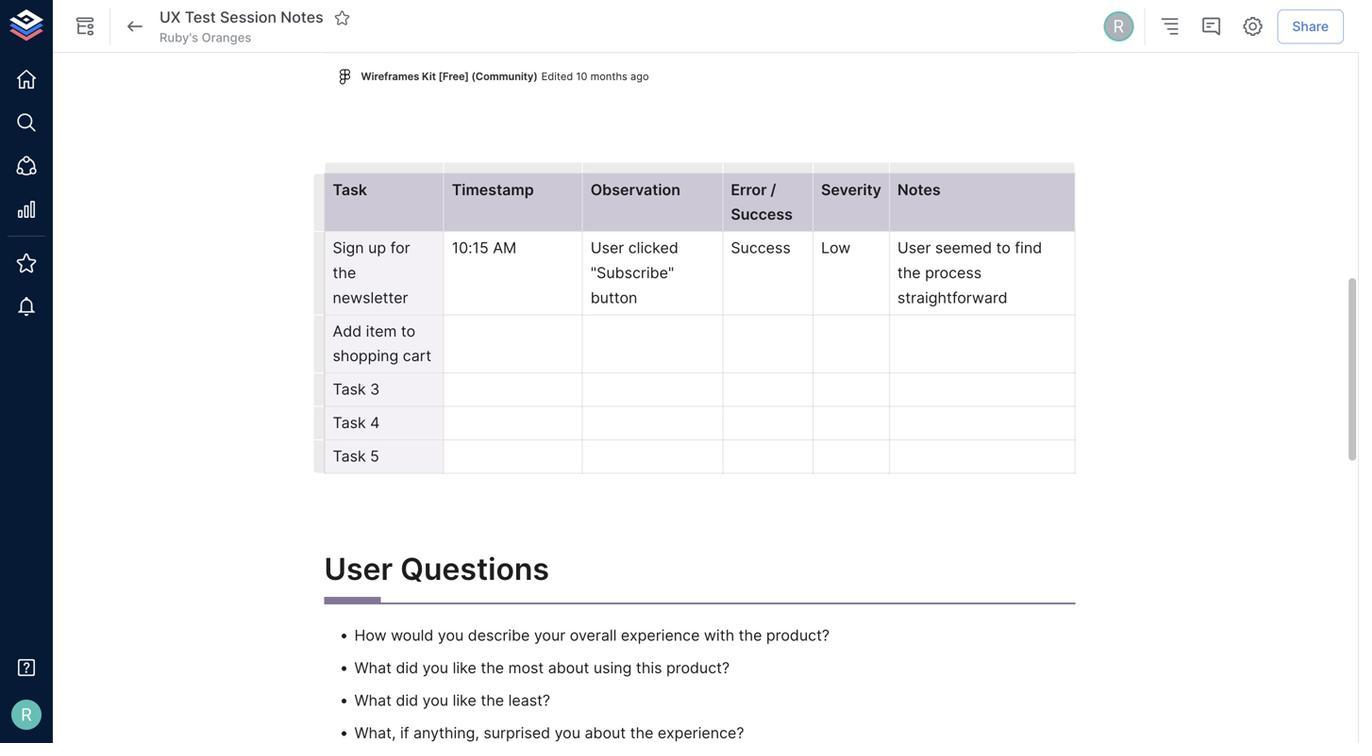 Task type: describe. For each thing, give the bounding box(es) containing it.
severity
[[821, 181, 882, 199]]

task 5
[[333, 447, 379, 466]]

add
[[333, 322, 362, 341]]

favorite image
[[334, 9, 351, 26]]

error / success
[[731, 181, 793, 224]]

what for what did you like the least?
[[355, 692, 392, 710]]

cart
[[403, 347, 432, 366]]

to for item
[[401, 322, 416, 341]]

how would you describe your overall experience with the product?
[[355, 627, 830, 645]]

user questions
[[324, 552, 549, 588]]

overall
[[570, 627, 617, 645]]

item
[[366, 322, 397, 341]]

you for what did you like the most about using this product?
[[423, 659, 449, 678]]

button
[[591, 289, 638, 307]]

sign up for the newsletter
[[333, 239, 415, 307]]

the down describe
[[481, 659, 504, 678]]

4
[[370, 414, 380, 432]]

3
[[370, 381, 380, 399]]

ux
[[160, 8, 181, 27]]

go back image
[[124, 15, 146, 38]]

1 vertical spatial notes
[[898, 181, 941, 199]]

the inside user seemed to find the process straightforward
[[898, 264, 921, 282]]

the right with on the right
[[739, 627, 762, 645]]

1 success from the top
[[731, 206, 793, 224]]

product? for what did you like the most about using this product?
[[667, 659, 730, 678]]

table of contents image
[[1159, 15, 1181, 38]]

if
[[400, 724, 409, 743]]

shopping
[[333, 347, 399, 366]]

most
[[508, 659, 544, 678]]

0 vertical spatial r button
[[1101, 8, 1137, 44]]

for
[[391, 239, 410, 257]]

0 horizontal spatial r
[[21, 705, 32, 726]]

experience?
[[658, 724, 744, 743]]

task for task 4
[[333, 414, 366, 432]]

your
[[534, 627, 566, 645]]

comments image
[[1200, 15, 1223, 38]]

the left least? in the bottom of the page
[[481, 692, 504, 710]]

process
[[925, 264, 982, 282]]

the inside sign up for the newsletter
[[333, 264, 356, 282]]

ruby's
[[160, 30, 198, 45]]

did for what did you like the most about using this product?
[[396, 659, 418, 678]]

low
[[821, 239, 851, 257]]

task for task 3
[[333, 381, 366, 399]]

0 vertical spatial about
[[548, 659, 589, 678]]

5
[[370, 447, 379, 466]]

add item to shopping cart
[[333, 322, 432, 366]]

1 horizontal spatial r
[[1114, 16, 1125, 37]]

with
[[704, 627, 735, 645]]

"subscribe"
[[591, 264, 674, 282]]

anything,
[[414, 724, 479, 743]]

/
[[771, 181, 777, 199]]

session
[[220, 8, 277, 27]]



Task type: vqa. For each thing, say whether or not it's contained in the screenshot.
Project Management Plan image
no



Task type: locate. For each thing, give the bounding box(es) containing it.
0 vertical spatial like
[[453, 659, 477, 678]]

10:15 am
[[452, 239, 517, 257]]

the
[[333, 264, 356, 282], [898, 264, 921, 282], [739, 627, 762, 645], [481, 659, 504, 678], [481, 692, 504, 710], [630, 724, 654, 743]]

0 horizontal spatial user
[[324, 552, 393, 588]]

like up what did you like the least?
[[453, 659, 477, 678]]

what for what did you like the most about using this product?
[[355, 659, 392, 678]]

task left 4
[[333, 414, 366, 432]]

what, if anything, surprised you about the experience?
[[355, 724, 744, 743]]

1 vertical spatial product?
[[667, 659, 730, 678]]

to left find
[[997, 239, 1011, 257]]

you for what did you like the least?
[[423, 692, 449, 710]]

you up what did you like the least?
[[423, 659, 449, 678]]

task up sign
[[333, 181, 367, 199]]

to for seemed
[[997, 239, 1011, 257]]

4 task from the top
[[333, 447, 366, 466]]

task left 3
[[333, 381, 366, 399]]

2 task from the top
[[333, 381, 366, 399]]

success down /
[[731, 206, 793, 224]]

ux test session notes
[[160, 8, 324, 27]]

you right "surprised"
[[555, 724, 581, 743]]

2 horizontal spatial user
[[898, 239, 931, 257]]

would
[[391, 627, 434, 645]]

show wiki image
[[74, 15, 96, 38]]

10:15
[[452, 239, 489, 257]]

what
[[355, 659, 392, 678], [355, 692, 392, 710]]

notes
[[281, 8, 324, 27], [898, 181, 941, 199]]

1 horizontal spatial notes
[[898, 181, 941, 199]]

clicked
[[629, 239, 679, 257]]

what did you like the least?
[[355, 692, 550, 710]]

did down would at bottom
[[396, 659, 418, 678]]

user inside user clicked "subscribe" button
[[591, 239, 624, 257]]

about
[[548, 659, 589, 678], [585, 724, 626, 743]]

experience
[[621, 627, 700, 645]]

2 did from the top
[[396, 692, 418, 710]]

0 horizontal spatial product?
[[667, 659, 730, 678]]

user for user seemed to find the process straightforward
[[898, 239, 931, 257]]

settings image
[[1242, 15, 1264, 38]]

product? right with on the right
[[767, 627, 830, 645]]

0 vertical spatial success
[[731, 206, 793, 224]]

r
[[1114, 16, 1125, 37], [21, 705, 32, 726]]

success down error / success
[[731, 239, 791, 257]]

share
[[1293, 18, 1329, 34]]

like up the anything,
[[453, 692, 477, 710]]

1 vertical spatial success
[[731, 239, 791, 257]]

0 vertical spatial product?
[[767, 627, 830, 645]]

user seemed to find the process straightforward
[[898, 239, 1047, 307]]

1 horizontal spatial product?
[[767, 627, 830, 645]]

user for user clicked "subscribe" button
[[591, 239, 624, 257]]

ruby's oranges link
[[160, 29, 251, 46]]

notes left favorite image
[[281, 8, 324, 27]]

1 vertical spatial did
[[396, 692, 418, 710]]

task 4
[[333, 414, 380, 432]]

1 vertical spatial about
[[585, 724, 626, 743]]

what did you like the most about using this product?
[[355, 659, 730, 678]]

user up "subscribe"
[[591, 239, 624, 257]]

test
[[185, 8, 216, 27]]

product? down with on the right
[[667, 659, 730, 678]]

like for most
[[453, 659, 477, 678]]

2 what from the top
[[355, 692, 392, 710]]

1 horizontal spatial r button
[[1101, 8, 1137, 44]]

ruby's oranges
[[160, 30, 251, 45]]

find
[[1015, 239, 1042, 257]]

0 horizontal spatial to
[[401, 322, 416, 341]]

1 vertical spatial r button
[[6, 695, 47, 736]]

you up the anything,
[[423, 692, 449, 710]]

am
[[493, 239, 517, 257]]

to
[[997, 239, 1011, 257], [401, 322, 416, 341]]

you right would at bottom
[[438, 627, 464, 645]]

the left experience?
[[630, 724, 654, 743]]

user for user questions
[[324, 552, 393, 588]]

r button
[[1101, 8, 1137, 44], [6, 695, 47, 736]]

3 task from the top
[[333, 414, 366, 432]]

1 did from the top
[[396, 659, 418, 678]]

success
[[731, 206, 793, 224], [731, 239, 791, 257]]

0 horizontal spatial notes
[[281, 8, 324, 27]]

user
[[591, 239, 624, 257], [898, 239, 931, 257], [324, 552, 393, 588]]

product?
[[767, 627, 830, 645], [667, 659, 730, 678]]

you
[[438, 627, 464, 645], [423, 659, 449, 678], [423, 692, 449, 710], [555, 724, 581, 743]]

1 vertical spatial r
[[21, 705, 32, 726]]

1 vertical spatial what
[[355, 692, 392, 710]]

task left 5
[[333, 447, 366, 466]]

1 horizontal spatial user
[[591, 239, 624, 257]]

this
[[636, 659, 662, 678]]

about down your
[[548, 659, 589, 678]]

0 vertical spatial notes
[[281, 8, 324, 27]]

2 like from the top
[[453, 692, 477, 710]]

the down sign
[[333, 264, 356, 282]]

questions
[[400, 552, 549, 588]]

to up cart in the top left of the page
[[401, 322, 416, 341]]

user up 'process'
[[898, 239, 931, 257]]

0 vertical spatial to
[[997, 239, 1011, 257]]

surprised
[[484, 724, 550, 743]]

observation
[[591, 181, 681, 199]]

task
[[333, 181, 367, 199], [333, 381, 366, 399], [333, 414, 366, 432], [333, 447, 366, 466]]

seemed
[[935, 239, 992, 257]]

1 horizontal spatial to
[[997, 239, 1011, 257]]

1 task from the top
[[333, 181, 367, 199]]

notes right severity
[[898, 181, 941, 199]]

like for least?
[[453, 692, 477, 710]]

to inside user seemed to find the process straightforward
[[997, 239, 1011, 257]]

oranges
[[202, 30, 251, 45]]

timestamp
[[452, 181, 534, 199]]

how
[[355, 627, 387, 645]]

task for task
[[333, 181, 367, 199]]

task 3
[[333, 381, 380, 399]]

user clicked "subscribe" button
[[591, 239, 683, 307]]

what down how
[[355, 659, 392, 678]]

0 vertical spatial did
[[396, 659, 418, 678]]

error
[[731, 181, 767, 199]]

did up if
[[396, 692, 418, 710]]

straightforward
[[898, 289, 1008, 307]]

least?
[[508, 692, 550, 710]]

user inside user seemed to find the process straightforward
[[898, 239, 931, 257]]

1 vertical spatial to
[[401, 322, 416, 341]]

to inside add item to shopping cart
[[401, 322, 416, 341]]

0 horizontal spatial r button
[[6, 695, 47, 736]]

2 success from the top
[[731, 239, 791, 257]]

you for how would you describe your overall experience with the product?
[[438, 627, 464, 645]]

the left 'process'
[[898, 264, 921, 282]]

using
[[594, 659, 632, 678]]

did
[[396, 659, 418, 678], [396, 692, 418, 710]]

task for task 5
[[333, 447, 366, 466]]

what up what,
[[355, 692, 392, 710]]

describe
[[468, 627, 530, 645]]

did for what did you like the least?
[[396, 692, 418, 710]]

what,
[[355, 724, 396, 743]]

1 like from the top
[[453, 659, 477, 678]]

0 vertical spatial what
[[355, 659, 392, 678]]

1 what from the top
[[355, 659, 392, 678]]

newsletter
[[333, 289, 408, 307]]

sign
[[333, 239, 364, 257]]

product? for how would you describe your overall experience with the product?
[[767, 627, 830, 645]]

like
[[453, 659, 477, 678], [453, 692, 477, 710]]

about down using
[[585, 724, 626, 743]]

0 vertical spatial r
[[1114, 16, 1125, 37]]

1 vertical spatial like
[[453, 692, 477, 710]]

share button
[[1278, 9, 1344, 44]]

up
[[368, 239, 386, 257]]

user up how
[[324, 552, 393, 588]]



